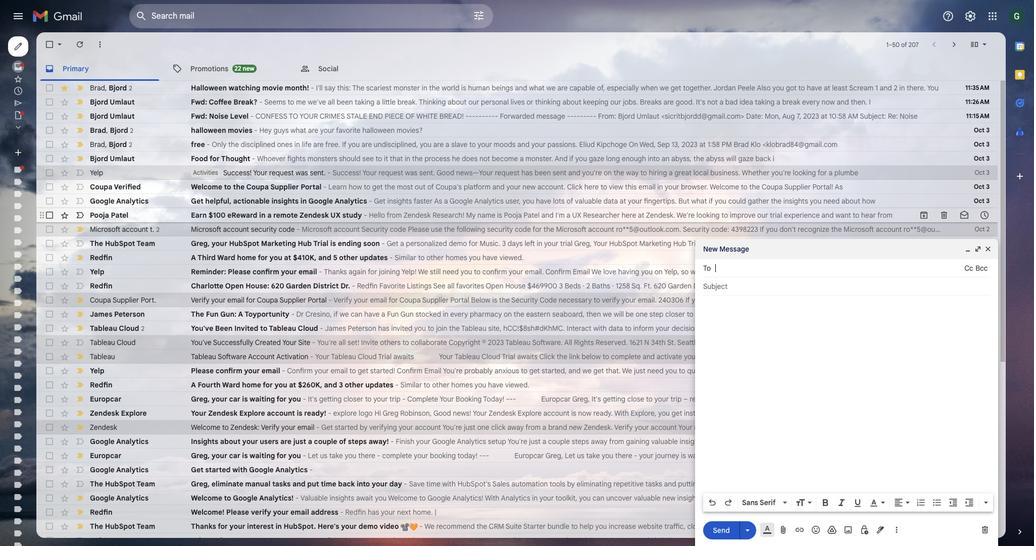 Task type: vqa. For each thing, say whether or not it's contained in the screenshot.


Task type: describe. For each thing, give the bounding box(es) containing it.
could
[[728, 197, 746, 206]]

cell for ‌ ‌ ‌ ‌ ‌ ‌ ‌ ‌ ‌ ‌ ‌ ‌ ‌ ‌ ‌ ‌ ‌ ‌ ‌ ‌ ‌ ‌ ‌ ‌ ‌ ‌ ‌ ‌ ‌ ‌ ‌ ‌ ‌ ‌ ‌ ‌ ‌ ‌ ‌ ‌ ‌ ‌ ‌ ‌ ‌ ‌ ‌ ‌ ‌ ‌ ‌ ‌ ‌ ‌ ‌ ‌ ‌ ‌ ‌ ‌ ‌ ‌ ‌ ‌ ‌ ‌ ‌ ‌ ‌ ‌ ‌ ‌ ‌ ‌ ‌ ‌ ‌ ‌ ‌ ‌ ‌ ‌ ‌ ‌ ‌ ‌ ‌ ‌ ‌ ‌ ‌ ‌ ‌ ‌ ‌ ‌ ‌ ‌ ‌ ‌ ‌
[[961, 465, 998, 475]]

details
[[812, 281, 834, 290]]

1 ͏ from the left
[[437, 508, 438, 517]]

verifying
[[369, 423, 397, 432]]

42 ͏ from the left
[[511, 508, 513, 517]]

to inside main content
[[752, 239, 759, 248]]

refresh image
[[75, 39, 85, 50]]

49 ͏ from the left
[[523, 508, 525, 517]]

efforts
[[956, 479, 977, 489]]

1 for reminder: please confirm your email - thanks again for joining yelp! we still need you to confirm your email. confirm email we love having you on yelp, so we thought you should know you're missing out on great features like our weekly
[[987, 268, 990, 275]]

we right "go!"
[[871, 366, 881, 375]]

get right soon
[[387, 239, 398, 248]]

2 vertical spatial 22
[[983, 522, 990, 530]]

subject:
[[860, 112, 886, 121]]

browser.
[[681, 182, 708, 191]]

1 vertical spatial days
[[820, 479, 835, 489]]

support image
[[942, 10, 954, 22]]

2 horizontal spatial security
[[889, 536, 915, 545]]

0 vertical spatial help
[[580, 522, 594, 531]]

79 ͏ from the left
[[578, 508, 580, 517]]

2 inside tableau cloud 2
[[141, 325, 144, 332]]

have left least
[[807, 83, 822, 92]]

14 row from the top
[[36, 265, 998, 279]]

1 horizontal spatial what
[[529, 83, 545, 92]]

earn
[[191, 211, 207, 220]]

email down hiring
[[639, 182, 656, 191]]

cloud up site
[[298, 324, 318, 333]]

0 horizontal spatial here
[[584, 182, 599, 191]]

coupa up 'actionable' on the top of page
[[246, 182, 269, 191]]

1 vertical spatial peterson
[[348, 324, 376, 333]]

0 horizontal spatial security
[[251, 225, 277, 234]]

0 vertical spatial has
[[521, 168, 533, 177]]

in down 'actionable' on the top of page
[[259, 211, 266, 220]]

coupa supplier port.
[[90, 296, 156, 305]]

join
[[436, 324, 447, 333]]

0 vertical spatial to
[[289, 112, 298, 121]]

your up across
[[906, 479, 920, 489]]

2 there from the left
[[615, 451, 632, 460]]

your down 'a fourth ward home for you at $260k, and 3 other updates - similar to other homes you have viewed. ‌ ‌ ‌ ‌ ‌ ‌ ‌ ‌ ‌ ‌ ‌ ‌ ‌ ‌ ‌ ‌ ‌ ‌ ‌ ‌ ‌ ‌ ‌ ‌ ‌ ‌ ‌ ‌ ‌ ‌ ‌ ‌ ‌ ‌ ‌ ‌ ‌ ‌ ‌ ‌ ‌ ‌ ‌ ‌ ‌ ‌ ‌ ‌ ‌ ‌ ‌ ‌ ‌ ‌ ‌ ‌ ‌ ‌ ‌ ‌ ‌ ‌ ‌ ‌ ‌ ‌ ‌ ‌ ‌ ‌ ‌ ‌ ‌ ‌ ‌ ‌ ‌ ‌ ‌ ‌ ‌'
[[440, 395, 454, 404]]

good.
[[676, 98, 694, 107]]

collaborate
[[411, 338, 447, 347]]

0 vertical spatial away
[[507, 423, 524, 432]]

21 row from the top
[[36, 364, 998, 378]]

44 ͏ from the left
[[514, 508, 516, 517]]

portal left learn
[[301, 182, 322, 191]]

1 district from the left
[[313, 281, 339, 290]]

oct 2 for earn $100 ereward in a remote zendesk ux study - hello from zendesk research! my name is pooja patel and i'm a ux researcher here at zendesk. we're looking to improve our trial experience and want to hear from
[[974, 211, 990, 219]]

google analytics for welcome to google analytics!
[[90, 494, 149, 503]]

joining
[[379, 267, 400, 276]]

homes for a third ward home for you at $410k, and 5 other updates
[[446, 253, 467, 262]]

0 horizontal spatial if
[[334, 310, 338, 319]]

am
[[848, 112, 858, 121]]

advanced search options image
[[469, 6, 489, 26]]

your down 'collaborate'
[[439, 352, 453, 361]]

email down set!
[[331, 366, 348, 375]]

2 take from the left
[[586, 451, 600, 460]]

and down least
[[837, 98, 849, 107]]

0 vertical spatial verify
[[602, 296, 620, 305]]

2 horizontal spatial email.
[[853, 296, 872, 305]]

account down go?
[[709, 423, 735, 432]]

cell for get started by verifying your account you're just one click away from a brand new zendesk. verify your account your new account is gregrobinsonllc.zendesk.com see you there, the zendesk team by
[[961, 422, 998, 432]]

toyportunity
[[245, 310, 289, 319]]

2 success! from the left
[[333, 168, 361, 177]]

13,
[[672, 140, 680, 149]]

2 time from the left
[[426, 479, 440, 489]]

21 ͏ from the left
[[473, 508, 475, 517]]

1258
[[616, 281, 630, 290]]

say
[[324, 83, 335, 92]]

0 vertical spatial by
[[360, 423, 367, 432]]

welcome for welcome to google analytics! - valuable insights await you welcome to google analytics! with analytics in your toolkit, you can uncover valuable new insights about how people interact with your website, your app, and across devices.
[[191, 494, 222, 503]]

row containing james peterson
[[36, 307, 998, 321]]

oct 3 for i
[[974, 155, 990, 162]]

insights up remote
[[272, 197, 299, 206]]

2 vertical spatial valuable
[[634, 494, 661, 503]]

1 vertical spatial if
[[709, 197, 713, 206]]

will down it. on the bottom right
[[800, 366, 810, 375]]

new message dialog
[[695, 239, 998, 546]]

on left yelp, in the right of the page
[[655, 267, 663, 276]]

1 success! from the left
[[223, 168, 252, 177]]

2 interest from the left
[[959, 522, 984, 531]]

1 request from the left
[[269, 168, 294, 177]]

0 horizontal spatial confirm
[[287, 366, 313, 375]]

1 horizontal spatial by
[[567, 479, 575, 489]]

google analytics for get helpful, actionable insights in google analytics
[[90, 197, 149, 206]]

microsoft up $410k,
[[302, 225, 332, 234]]

2 hubspot. from the left
[[993, 522, 1023, 531]]

settings image
[[964, 10, 977, 22]]

0 horizontal spatial closer
[[344, 395, 363, 404]]

1 vertical spatial left
[[837, 479, 847, 489]]

all
[[564, 338, 572, 347]]

1 horizontal spatial 2023
[[682, 140, 698, 149]]

you've for you've been invited to tableau cloud - james peterson has invited you to join the tableau site, hcc!$8sh#dkhmc. interact with data to inform your decisions. customize data visualizations to answer your questions. share discoveries to put
[[191, 324, 213, 333]]

thinking
[[535, 98, 561, 107]]

your up thanks for your interest in hubspot. here's your demo video at bottom left
[[273, 508, 289, 517]]

0 vertical spatial complete
[[611, 352, 641, 361]]

you down eliud
[[575, 154, 587, 163]]

12-
[[948, 281, 958, 290]]

complete right go?
[[731, 395, 762, 404]]

10 ͏ from the left
[[453, 508, 455, 517]]

67 ͏ from the left
[[556, 508, 558, 517]]

new down your zendesk explore account is ready! - explore logo hi greg robinson, good news! your zendesk explore account is now ready. with explore, you get instant access to the customer analytics that matter—and the deeper understanding of your
[[569, 423, 582, 432]]

peele
[[738, 83, 755, 92]]

europcar up brand
[[541, 395, 571, 404]]

a left the personalized
[[400, 239, 404, 248]]

redfin for charlotte open house: 620 garden district dr.
[[90, 281, 112, 290]]

1 time from the left
[[321, 479, 336, 489]]

eastern
[[526, 310, 551, 319]]

3 code from the left
[[515, 225, 531, 234]]

thought
[[221, 154, 250, 163]]

recognize
[[798, 225, 830, 234]]

oct for about
[[974, 197, 985, 205]]

brad , bjord 2 for halloween
[[90, 126, 133, 135]]

1 horizontal spatial been
[[535, 168, 551, 177]]

you left did
[[692, 296, 703, 305]]

2 horizontal spatial that
[[894, 437, 907, 446]]

a for fourth
[[191, 380, 196, 390]]

been
[[215, 324, 233, 333]]

2 horizontal spatial what
[[691, 197, 707, 206]]

86 ͏ from the left
[[590, 508, 592, 517]]

across
[[896, 494, 917, 503]]

1 horizontal spatial you've
[[909, 437, 930, 446]]

6 row from the top
[[36, 152, 998, 166]]

3 row from the top
[[36, 109, 998, 123]]

insights up address
[[330, 494, 354, 503]]

2 horizontal spatial this
[[839, 296, 851, 305]]

need left upgrade
[[961, 239, 977, 248]]

🧡 image
[[409, 523, 418, 531]]

login→
[[785, 479, 810, 489]]

the up "local"
[[694, 154, 704, 163]]

1 vertical spatial ready
[[690, 395, 708, 404]]

📽️ image
[[401, 523, 409, 531]]

you up process
[[420, 140, 432, 149]]

1 vertical spatial name
[[857, 310, 874, 319]]

83 ͏ from the left
[[585, 508, 587, 517]]

you
[[927, 83, 939, 92]]

0 horizontal spatial left
[[525, 239, 535, 248]]

1 horizontal spatial customer
[[959, 536, 989, 545]]

a left slave
[[446, 140, 449, 149]]

0 vertical spatial customer
[[753, 409, 783, 418]]

1 secure from the left
[[242, 536, 265, 545]]

2 vertical spatial has
[[368, 508, 379, 517]]

account down robinson,
[[415, 423, 441, 432]]

greg, down microsoft account security code - microsoft account security code please use the following security code for the microsoft account ro**5@outlook.com. security code: 4398223 if you don't recognize the microsoft account ro**5@outlook at the top of the page
[[574, 239, 592, 248]]

homes for a fourth ward home for you at $260k, and 3 other updates
[[451, 380, 473, 390]]

our left jobs.
[[610, 98, 621, 107]]

you left $410k,
[[270, 253, 282, 262]]

2 horizontal spatial access
[[708, 409, 730, 418]]

whether
[[742, 168, 770, 177]]

jobs.
[[623, 98, 638, 107]]

1 horizontal spatial into
[[648, 154, 660, 163]]

the left marketing
[[870, 239, 881, 248]]

we right so
[[691, 267, 700, 276]]

oct for ‌
[[975, 254, 986, 261]]

yelp for please confirm your email
[[90, 366, 104, 375]]

world
[[442, 83, 459, 92]]

oct for klo
[[974, 140, 985, 148]]

on
[[629, 140, 638, 149]]

in right made
[[863, 239, 868, 248]]

0 vertical spatial close
[[627, 395, 644, 404]]

you down insights about your users are just a couple of steps away! - finish your google analytics setup you're just a couple steps away from gaining valuable insights about your app and web users with google analytics. now that you've created an analytics
[[602, 451, 613, 460]]

36 ͏ from the left
[[500, 508, 502, 517]]

2 620 from the left
[[654, 281, 666, 290]]

29
[[983, 296, 990, 304]]

1 there from the left
[[358, 451, 375, 460]]

0 vertical spatial if
[[342, 140, 346, 149]]

2 horizontal spatial security
[[683, 225, 709, 234]]

74 ͏ from the left
[[569, 508, 571, 517]]

68 ͏ from the left
[[558, 508, 560, 517]]

updates for a fourth ward home for you at $260k, and 3 other updates
[[365, 380, 394, 390]]

when
[[641, 83, 658, 92]]

0 horizontal spatial email.
[[525, 267, 544, 276]]

1 take from the left
[[329, 451, 343, 460]]

1 us from the left
[[320, 451, 327, 460]]

new
[[703, 245, 718, 254]]

2 ux from the left
[[572, 211, 581, 220]]

local
[[693, 168, 709, 177]]

1 hubspot. from the left
[[284, 522, 316, 531]]

your up "food for thought - whoever fights monsters should see to it that in the process he does not become a monster. and if you gaze long enough into an abyss, the abyss will gaze back i"
[[478, 140, 492, 149]]

1 vertical spatial now
[[578, 409, 592, 418]]

<sicritbjordd@gmail.com>
[[661, 112, 744, 121]]

1 vertical spatial got
[[785, 338, 796, 347]]

protected
[[682, 536, 713, 545]]

2 request from the left
[[379, 168, 403, 177]]

the down want
[[831, 225, 842, 234]]

1 vertical spatial as
[[434, 197, 442, 206]]

your down fourth
[[212, 395, 227, 404]]

1 row from the top
[[36, 81, 998, 95]]

63 ͏ from the left
[[549, 508, 551, 517]]

0 vertical spatial with
[[614, 409, 629, 418]]

none text field inside the new message dialog
[[715, 260, 965, 276]]

the left most
[[385, 182, 395, 191]]

oct 1 for reminder: please confirm your email - thanks again for joining yelp! we still need you to confirm your email. confirm email we love having you on yelp, so we thought you should know you're missing out on great features like our weekly
[[975, 268, 990, 275]]

1 vertical spatial away
[[591, 437, 607, 446]]

house:
[[246, 281, 269, 290]]

trial down microsoft account security code - microsoft account security code please use the following security code for the microsoft account ro**5@outlook.com. security code: 4398223 if you don't recognize the microsoft account ro**5@outlook at the top of the page
[[560, 239, 573, 248]]

keeping
[[583, 98, 609, 107]]

0 vertical spatial been
[[337, 98, 353, 107]]

2 fun from the left
[[387, 310, 399, 319]]

email down $410k,
[[299, 267, 317, 276]]

2 vertical spatial with
[[485, 494, 499, 503]]

1 horizontal spatial here
[[622, 211, 636, 220]]

your down start
[[738, 366, 752, 375]]

umlaut for food for thought - whoever fights monsters should see to it that in the process he does not become a monster. and if you gaze long enough into an abyss, the abyss will gaze back i
[[110, 154, 135, 163]]

1 noise from the left
[[209, 112, 228, 121]]

supplier up stocked
[[422, 296, 449, 305]]

20 ͏ from the left
[[471, 508, 473, 517]]

2 users from the left
[[786, 437, 804, 446]]

complete down app on the bottom right of page
[[714, 451, 745, 460]]

thinking
[[419, 98, 446, 107]]

0 horizontal spatial see
[[433, 281, 446, 290]]

row containing zendesk
[[36, 420, 998, 434]]

account down the explore,
[[651, 423, 677, 432]]

website
[[638, 522, 663, 531]]

app
[[743, 437, 755, 446]]

32 row from the top
[[36, 519, 1034, 534]]

cell for you're all set! invite others to collaborate copyright © 2023 tableau software. all rights reserved. 1621 n 34th st. seattle, wa 98103 privacy. you've got it.
[[961, 337, 998, 348]]

lives
[[511, 98, 525, 107]]

cell for take action to secure access to your hubspot account the hubspot account music is being protected with two-factor authentication (2fa), an extra layer of security to help keep customer accounts safe
[[961, 536, 998, 546]]

at left 10:58
[[821, 112, 827, 121]]

need down portal!
[[823, 197, 840, 206]]

0 horizontal spatial name
[[478, 211, 495, 220]]

1 horizontal spatial this
[[748, 296, 760, 305]]

you right await
[[375, 494, 387, 503]]

umlaut for fwd: noise level - confess to your crimes stale end piece of white bread! ---------- forwarded message --------- from: bjord umlaut <sicritbjordd@gmail.com> date: mon, aug 7, 2023 at 10:58 am subject: re: noise
[[110, 112, 135, 121]]

1 horizontal spatial ready
[[831, 366, 849, 375]]

1 vertical spatial into
[[357, 479, 370, 489]]

personal
[[481, 98, 509, 107]]

43 ͏ from the left
[[513, 508, 514, 517]]

53 ͏ from the left
[[531, 508, 533, 517]]

1 horizontal spatial security
[[511, 296, 538, 305]]

1 vertical spatial started
[[205, 465, 231, 474]]

cell for your tableau cloud trial awaits ‌ ‌ ‌ ‌ ‌ ‌ ‌ ‌ ‌ ‌ ‌ ‌ ‌ your tableau cloud trial awaits click the link below to complete and activate your account and start your free trial of tableau cloud let's
[[961, 352, 998, 362]]

verified
[[114, 182, 141, 191]]

29 ͏ from the left
[[487, 508, 489, 517]]

your down zendesk: at the left of page
[[242, 437, 258, 446]]

greg, up third
[[191, 239, 210, 248]]

0 horizontal spatial complete
[[382, 451, 412, 460]]

62 ͏ from the left
[[547, 508, 549, 517]]

uncover
[[606, 494, 632, 503]]

hiring
[[649, 168, 667, 177]]

in down undisciplined,
[[405, 154, 410, 163]]

at up "ro**5@outlook.com."
[[638, 211, 644, 220]]

row containing zendesk explore
[[36, 406, 998, 420]]

a third ward home for you at $410k, and 5 other updates - similar to other homes you have viewed. ‌ ‌ ‌ ‌ ‌ ‌ ‌ ‌ ‌ ‌ ‌ ‌ ‌ ‌ ‌ ‌ ‌ ‌ ‌ ‌ ‌ ‌ ‌ ‌ ‌ ‌ ‌ ‌ ‌ ‌ ‌ ‌ ‌ ‌ ‌ ‌ ‌ ‌ ‌ ‌ ‌ ‌ ‌ ‌ ‌ ‌ ‌ ‌ ‌ ‌ ‌ ‌ ‌ ‌ ‌ ‌ ‌ ‌ ‌ ‌ ‌ ‌ ‌ ‌ ‌ ‌ ‌ ‌ ‌ ‌ ‌ ‌ ‌ ‌ ‌ ‌ ‌ ‌ ‌ ‌ ‌
[[191, 253, 670, 262]]

and left 'i'm'
[[541, 211, 554, 220]]

1 take from the left
[[191, 536, 207, 545]]

31 row from the top
[[36, 505, 998, 519]]

81 ͏ from the left
[[581, 508, 583, 517]]

12 row from the top
[[36, 236, 1014, 251]]

you're up 'a fourth ward home for you at $260k, and 3 other updates - similar to other homes you have viewed. ‌ ‌ ‌ ‌ ‌ ‌ ‌ ‌ ‌ ‌ ‌ ‌ ‌ ‌ ‌ ‌ ‌ ‌ ‌ ‌ ‌ ‌ ‌ ‌ ‌ ‌ ‌ ‌ ‌ ‌ ‌ ‌ ‌ ‌ ‌ ‌ ‌ ‌ ‌ ‌ ‌ ‌ ‌ ‌ ‌ ‌ ‌ ‌ ‌ ‌ ‌ ‌ ‌ ‌ ‌ ‌ ‌ ‌ ‌ ‌ ‌ ‌ ‌ ‌ ‌ ‌ ‌ ‌ ‌ ‌ ‌ ‌ ‌ ‌ ‌ ‌ ‌ ‌ ‌ ‌ ‌'
[[443, 366, 463, 375]]

35 ͏ from the left
[[498, 508, 500, 517]]

greg, eliminate manual tasks and put time back into your day - save time with hubspot's sales automation tools by eliminating repetitive tasks and putting prospecting on autopilot. login→ 12 days left in your trial scale your marketing efforts with automation
[[191, 479, 1032, 489]]

bad
[[725, 98, 738, 107]]

i
[[869, 98, 871, 107]]

1 horizontal spatial now
[[822, 98, 835, 107]]

breaks
[[640, 98, 662, 107]]

please up the personalized
[[408, 225, 429, 234]]

also
[[757, 83, 771, 92]]

2 vertical spatial 2023
[[488, 338, 504, 347]]

good for robinson,
[[433, 409, 451, 418]]

your down the analytics.
[[846, 451, 861, 460]]

0 vertical spatial as
[[835, 182, 843, 191]]

of
[[406, 112, 415, 121]]

22 ͏ from the left
[[475, 508, 476, 517]]

25 ͏ from the left
[[480, 508, 482, 517]]

a left remote
[[267, 211, 272, 220]]

take action to secure access to your hubspot account - take action to secure access to your hubspot account the hubspot account music is being protected with two-factor authentication (2fa), an extra layer of security to help keep customer accounts safe
[[191, 536, 1034, 545]]

the up pharmacy
[[499, 296, 510, 305]]

but
[[678, 197, 690, 206]]

30 ͏ from the left
[[489, 508, 491, 517]]

0 horizontal spatial hey
[[259, 126, 272, 135]]

music
[[634, 536, 653, 545]]

similar for a third ward home for you at $410k, and 5 other updates
[[395, 253, 416, 262]]

you up take action to secure access to your hubspot account - take action to secure access to your hubspot account the hubspot account music is being protected with two-factor authentication (2fa), an extra layer of security to help keep customer accounts safe
[[595, 522, 607, 531]]

your down gaining
[[639, 451, 654, 460]]

1 horizontal spatial see
[[840, 423, 852, 432]]

4 row from the top
[[36, 123, 998, 137]]

your right finish
[[416, 437, 431, 446]]

69 ͏ from the left
[[560, 508, 561, 517]]

search mail image
[[132, 7, 151, 25]]

your right news!
[[473, 409, 487, 418]]

2 steps from the left
[[572, 437, 589, 446]]

11:26 am
[[965, 98, 990, 106]]

1 awaits from the left
[[393, 352, 414, 361]]

account up ending
[[334, 225, 360, 234]]

1 vertical spatial 22
[[983, 508, 990, 516]]

greg, down fourth
[[191, 395, 210, 404]]

19 row from the top
[[36, 335, 998, 350]]

77 ͏ from the left
[[574, 508, 576, 517]]

bjord umlaut for fwd: noise level
[[90, 112, 135, 121]]

make
[[729, 296, 747, 305]]

1 was from the left
[[296, 168, 308, 177]]

0 horizontal spatial thanks
[[191, 522, 216, 531]]

your down finish
[[414, 451, 428, 460]]

1 horizontal spatial security
[[487, 225, 513, 234]]

car for greg, your car is waiting for you - let us take you there - complete your booking today! --- ‌ ‌ ‌ ‌ ‌ ‌ ‌ ‌ ‌ ‌ ‌ ‌ ‌ europcar greg, let us take you there - your journey is waiting. complete my booking complete booking your rental
[[229, 451, 240, 460]]

or
[[527, 98, 533, 107]]

please confirm your email - confirm your email to get started! confirm email you're probably anxious to get started, and we get that. we just need you to quickly confirm your email, and we will be all ready to go! we look
[[191, 366, 896, 375]]

oct 3 for portal!
[[974, 183, 990, 190]]

2 trip from the left
[[671, 395, 682, 404]]

with down gregrobinsonllc.zendesk.com
[[806, 437, 819, 446]]

0 horizontal spatial click
[[539, 352, 555, 361]]

65 ͏ from the left
[[552, 508, 554, 517]]

go?
[[718, 395, 730, 404]]

at left $260k,
[[289, 380, 296, 390]]

yelp for reminder: please confirm your email
[[90, 267, 104, 276]]

1 horizontal spatial put
[[953, 324, 964, 333]]

71 ͏ from the left
[[563, 508, 565, 517]]

row containing coupa supplier port.
[[36, 293, 998, 307]]

brad for halloween
[[90, 83, 105, 92]]

devices.
[[919, 494, 945, 503]]

1 horizontal spatial that
[[815, 409, 828, 418]]

0 horizontal spatial email
[[424, 366, 441, 375]]

customers
[[781, 522, 815, 531]]

suite
[[506, 522, 522, 531]]

1 horizontal spatial help
[[925, 536, 939, 545]]

fwd: noise level - confess to your crimes stale end piece of white bread! ---------- forwarded message --------- from: bjord umlaut <sicritbjordd@gmail.com> date: mon, aug 7, 2023 at 10:58 am subject: re: noise
[[191, 112, 918, 121]]

from right hear
[[878, 211, 893, 220]]

portal down favorites at the left of page
[[450, 296, 469, 305]]

66 ͏ from the left
[[554, 508, 556, 517]]

your down the again
[[354, 296, 368, 305]]

1 vertical spatial a
[[238, 310, 243, 319]]

a for third
[[191, 253, 196, 262]]

3 explore from the left
[[518, 409, 542, 418]]

tableau down copyright
[[455, 352, 480, 361]]

19 ͏ from the left
[[469, 508, 471, 517]]

70 ͏ from the left
[[561, 508, 563, 517]]

Message Body text field
[[703, 301, 990, 491]]

0 horizontal spatial be
[[626, 310, 634, 319]]

you up the analytics.
[[854, 423, 865, 432]]

will right the then
[[614, 310, 624, 319]]

7,
[[797, 112, 801, 121]]

1 vertical spatial how
[[862, 197, 876, 206]]

primary
[[63, 64, 89, 73]]

made
[[843, 239, 861, 248]]

2 pooja from the left
[[504, 211, 522, 220]]

site,
[[488, 324, 501, 333]]

older image
[[949, 39, 959, 50]]

supplier left portal!
[[784, 182, 811, 191]]

61 ͏ from the left
[[545, 508, 547, 517]]

the down whether
[[749, 182, 760, 191]]

account up marketing
[[876, 225, 902, 234]]

the right use
[[444, 225, 455, 234]]

decisions.
[[672, 324, 704, 333]]

your up $260k,
[[315, 366, 329, 375]]

get up earn
[[191, 197, 203, 206]]

1 horizontal spatial demo
[[449, 239, 467, 248]]

google analytics for get started with google analytics
[[90, 465, 149, 474]]

0 horizontal spatial this
[[625, 182, 637, 191]]

1 let from the left
[[308, 451, 318, 460]]

bjord umlaut for fwd: coffee break?
[[90, 98, 135, 107]]

<klobrad84@gmail.com
[[763, 140, 838, 149]]

the fun gun: a toyportunity - dr cresino, if we can have a fun gun stocked in every pharmacy on the eastern seaboard, then we will be one step closer to jimmy pete's whacky toys becoming a household name
[[191, 310, 874, 319]]

1 steps from the left
[[348, 437, 367, 446]]

waiting for let us take you there - complete your booking today! --- ‌ ‌ ‌ ‌ ‌ ‌ ‌ ‌ ‌ ‌ ‌ ‌ ‌ europcar greg, let us take you there - your journey is waiting. complete my booking complete booking your rental
[[250, 451, 275, 460]]

2 district from the left
[[693, 281, 717, 290]]

progress
[[790, 239, 818, 248]]

coupa up gather
[[762, 182, 783, 191]]

at left $410k,
[[284, 253, 291, 262]]

rights
[[574, 338, 594, 347]]

2 horizontal spatial 2023
[[803, 112, 819, 121]]

microsoft account security code - microsoft account security code please use the following security code for the microsoft account ro**5@outlook.com. security code: 4398223 if you don't recognize the microsoft account ro**5@outlook
[[191, 225, 951, 234]]

kipchoge
[[597, 140, 627, 149]]

your down the explore,
[[635, 423, 649, 432]]

brad for free
[[90, 140, 105, 149]]

2 horizontal spatial it's
[[696, 98, 705, 107]]

oct 2 for microsoft account security code - microsoft account security code please use the following security code for the microsoft account ro**5@outlook.com. security code: 4398223 if you don't recognize the microsoft account ro**5@outlook
[[975, 225, 990, 233]]

1 tasks from the left
[[272, 479, 291, 489]]

84 ͏ from the left
[[587, 508, 589, 517]]

redfin for welcome! please verify your email address
[[90, 508, 112, 517]]

22 row from the top
[[36, 378, 998, 392]]

0 horizontal spatial my
[[466, 211, 476, 220]]

logo
[[846, 522, 863, 531]]

7 row from the top
[[36, 166, 998, 180]]

0 horizontal spatial back
[[338, 479, 355, 489]]

you up get started with google analytics - ‌ ‌ ‌ ‌ ‌ ‌ ‌ ‌ ‌ ‌ ‌ ‌ ‌ ‌ ‌ ‌ ‌ ‌ ‌ ‌ ‌ ‌ ‌ ‌ ‌ ‌ ‌ ‌ ‌ ‌ ‌ ‌ ‌ ‌ ‌ ‌ ‌ ‌ ‌ ‌ ‌ ‌ ‌ ‌ ‌ ‌ ‌ ‌ ‌ ‌ ‌ ‌ ‌ ‌ ‌ ‌ ‌ ‌ ‌ ‌ ‌ ‌ ‌ ‌ ‌ ‌ ‌ ‌ ‌ ‌ ‌ ‌ ‌ ‌ ‌ ‌ ‌ ‌ ‌ ‌ ‌ ‌ ‌ ‌ ‌ ‌ ‌ ‌ ‌ ‌ ‌ ‌ ‌ ‌ ‌ ‌ ‌ ‌ ‌ ‌ ‌
[[345, 451, 356, 460]]

1 horizontal spatial access
[[456, 536, 479, 545]]

undo ‪(⌘z)‬ image
[[707, 498, 717, 508]]

in up thinking
[[422, 83, 427, 92]]

1 horizontal spatial can
[[593, 494, 604, 503]]

increase
[[609, 522, 636, 531]]

2 vertical spatial an
[[835, 536, 843, 545]]

, for free - only the disciplined ones in life are free. if you are undisciplined, you are a slave to your moods and your passions. eliud kipchoge on wed, sep 13, 2023 at 1:58 pm brad klo <klobrad84@gmail.com
[[105, 140, 107, 149]]

more image
[[95, 39, 105, 50]]

the right join
[[449, 324, 460, 333]]

social tab
[[292, 57, 419, 81]]

explore,
[[631, 409, 656, 418]]

1 vertical spatial james
[[325, 324, 346, 333]]

1 vertical spatial with
[[979, 479, 993, 489]]

7 ͏ from the left
[[447, 508, 449, 517]]

charlotte
[[191, 281, 223, 290]]

booking
[[430, 451, 456, 460]]

39 ͏ from the left
[[505, 508, 507, 517]]

3 ͏ from the left
[[440, 508, 442, 517]]

monster.
[[526, 154, 553, 163]]

oct for i
[[974, 155, 985, 162]]

oct 3 for klo
[[974, 140, 990, 148]]

experience
[[784, 211, 820, 220]]

send
[[713, 526, 730, 535]]

viewed. for a fourth ward home for you at $260k, and 3 other updates
[[505, 380, 529, 390]]

0 horizontal spatial an
[[662, 154, 670, 163]]

understanding
[[909, 409, 955, 418]]

updates for a third ward home for you at $410k, and 5 other updates
[[360, 253, 388, 262]]

account left t.
[[122, 225, 148, 234]]

oct for want
[[974, 211, 985, 219]]

about down prospecting
[[704, 494, 723, 503]]

a up research!
[[444, 197, 448, 206]]

whoever
[[257, 154, 286, 163]]



Task type: locate. For each thing, give the bounding box(es) containing it.
0 vertical spatial put
[[953, 324, 964, 333]]

primary tab
[[36, 57, 163, 81]]

oct for you've
[[975, 239, 986, 247]]

34 ͏ from the left
[[496, 508, 498, 517]]

1 horizontal spatial close
[[687, 522, 704, 531]]

scream
[[849, 83, 874, 92]]

not for keeping
[[707, 98, 718, 107]]

1 oct 1 from the top
[[975, 239, 990, 247]]

get down tableau software account activation - your tableau cloud trial awaits ‌ ‌ ‌ ‌ ‌ ‌ ‌ ‌ ‌ ‌ ‌ ‌ ‌ your tableau cloud trial awaits click the link below to complete and activate your account and start your free trial of tableau cloud let's
[[529, 366, 540, 375]]

code
[[279, 225, 295, 234], [390, 225, 406, 234], [515, 225, 531, 234]]

home for fourth
[[242, 380, 261, 390]]

0 vertical spatial ,
[[105, 83, 107, 92]]

can
[[804, 296, 815, 305], [351, 310, 362, 319], [593, 494, 604, 503]]

0 horizontal spatial how
[[349, 182, 362, 191]]

fights
[[287, 154, 306, 163]]

10:58
[[829, 112, 846, 121]]

18 ͏ from the left
[[467, 508, 469, 517]]

put right discoveries
[[953, 324, 964, 333]]

car for greg, your car is waiting for you - it's getting closer to your trip - complete your booking today! --- ‌ ‌ ‌ ‌ ‌ ‌ ‌ ‌ ‌ ‌ ‌ ‌ ‌ europcar greg, it's getting close to your trip – ready to go? complete my booking complete booking
[[229, 395, 240, 404]]

video
[[380, 522, 399, 531]]

15 row from the top
[[36, 279, 1006, 293]]

Search mail text field
[[152, 11, 445, 21]]

it
[[384, 154, 388, 163]]

82 ͏ from the left
[[583, 508, 585, 517]]

you
[[773, 83, 784, 92], [348, 140, 360, 149], [420, 140, 432, 149], [575, 154, 587, 163], [523, 197, 534, 206], [715, 197, 727, 206], [810, 197, 822, 206], [766, 225, 778, 234], [936, 239, 947, 248], [270, 253, 282, 262], [469, 253, 481, 262], [461, 267, 472, 276], [641, 267, 653, 276], [729, 267, 740, 276], [692, 296, 703, 305], [790, 296, 802, 305], [414, 324, 426, 333], [665, 366, 677, 375], [275, 380, 287, 390], [475, 380, 486, 390], [288, 395, 301, 404], [658, 409, 670, 418], [854, 423, 865, 432], [288, 451, 301, 460], [345, 451, 356, 460], [602, 451, 613, 460], [375, 494, 387, 503], [579, 494, 591, 503], [595, 522, 607, 531], [919, 522, 931, 531]]

1 horizontal spatial email
[[573, 267, 590, 276]]

1 horizontal spatial code
[[390, 225, 406, 234]]

complete up login→ at the bottom
[[786, 451, 817, 460]]

1 for a third ward home for you at $410k, and 5 other updates - similar to other homes you have viewed. ‌ ‌ ‌ ‌ ‌ ‌ ‌ ‌ ‌ ‌ ‌ ‌ ‌ ‌ ‌ ‌ ‌ ‌ ‌ ‌ ‌ ‌ ‌ ‌ ‌ ‌ ‌ ‌ ‌ ‌ ‌ ‌ ‌ ‌ ‌ ‌ ‌ ‌ ‌ ‌ ‌ ‌ ‌ ‌ ‌ ‌ ‌ ‌ ‌ ‌ ‌ ‌ ‌ ‌ ‌ ‌ ‌ ‌ ‌ ‌ ‌ ‌ ‌ ‌ ‌ ‌ ‌ ‌ ‌ ‌ ‌ ‌ ‌ ‌ ‌ ‌ ‌ ‌ ‌ ‌ ‌
[[987, 254, 990, 261]]

52 ͏ from the left
[[529, 508, 531, 517]]

1 vertical spatial click
[[539, 352, 555, 361]]

1 horizontal spatial email.
[[638, 296, 657, 305]]

sent
[[553, 168, 567, 177]]

0 vertical spatial good
[[437, 168, 454, 177]]

13 row from the top
[[36, 251, 998, 265]]

house down like
[[888, 281, 908, 290]]

1 horizontal spatial marketing
[[639, 239, 671, 248]]

2 sep 22 from the top
[[970, 522, 990, 530]]

welcome for welcome to zendesk: verify your email - get started by verifying your account you're just one click away from a brand new zendesk. verify your account your new account is gregrobinsonllc.zendesk.com see you there, the zendesk team by
[[191, 423, 220, 432]]

1 vertical spatial should
[[742, 267, 764, 276]]

your up the explore,
[[655, 395, 669, 404]]

fingertips.
[[644, 197, 677, 206]]

1 car from the top
[[229, 395, 240, 404]]

viewed. for a third ward home for you at $410k, and 5 other updates
[[500, 253, 524, 262]]

brad , bjord 2 for free
[[90, 140, 132, 149]]

0 horizontal spatial analytics!
[[259, 494, 294, 503]]

2 us from the left
[[577, 451, 584, 460]]

and left start
[[728, 352, 740, 361]]

2 gaze from the left
[[738, 154, 754, 163]]

home for third
[[237, 253, 256, 262]]

your up third
[[212, 239, 227, 248]]

district up did
[[693, 281, 717, 290]]

of right lots
[[567, 197, 573, 206]]

1 vertical spatial ,
[[106, 126, 108, 135]]

music.
[[480, 239, 500, 248]]

sep
[[657, 140, 670, 149], [924, 281, 936, 290], [971, 296, 982, 304], [970, 494, 981, 502], [970, 508, 981, 516], [970, 522, 981, 530]]

code up the personalized
[[390, 225, 406, 234]]

1 vertical spatial closer
[[344, 395, 363, 404]]

0 vertical spatial you've
[[820, 239, 841, 248]]

a right hiring
[[669, 168, 673, 177]]

you've for you've successfully created your site - you're all set! invite others to collaborate copyright © 2023 tableau software. all rights reserved. 1621 n 34th st. seattle, wa 98103 privacy. you've got it.
[[191, 338, 212, 347]]

0 horizontal spatial james
[[90, 310, 112, 319]]

4398223
[[731, 225, 758, 234]]

16 ͏ from the left
[[464, 508, 466, 517]]

1 horizontal spatial request
[[379, 168, 403, 177]]

save
[[409, 479, 425, 489]]

0 vertical spatial closer
[[665, 310, 685, 319]]

email. down it
[[853, 296, 872, 305]]

57 ͏ from the left
[[538, 508, 540, 517]]

2 fwd: from the top
[[191, 112, 207, 121]]

0 vertical spatial days
[[508, 239, 523, 248]]

0 horizontal spatial marketing
[[261, 239, 296, 248]]

coupa up gun
[[400, 296, 421, 305]]

40 ͏ from the left
[[507, 508, 509, 517]]

1 sep 22 from the top
[[970, 508, 990, 516]]

0 horizontal spatial secure
[[242, 536, 265, 545]]

72 ͏ from the left
[[565, 508, 567, 517]]

and right platform
[[492, 182, 505, 191]]

request,
[[762, 296, 788, 305]]

1 hub from the left
[[298, 239, 312, 248]]

0 horizontal spatial interest
[[247, 522, 274, 531]]

hcc!$8sh#dkhmc.
[[503, 324, 565, 333]]

1 horizontal spatial name
[[857, 310, 874, 319]]

and right app on the bottom right of page
[[757, 437, 769, 446]]

4 cell from the top
[[961, 352, 998, 362]]

0 vertical spatial started
[[335, 423, 358, 432]]

0 horizontal spatial every
[[450, 310, 468, 319]]

address
[[311, 508, 338, 517]]

get
[[191, 197, 203, 206], [374, 197, 386, 206], [387, 239, 398, 248], [321, 423, 333, 432], [191, 465, 203, 474]]

halloween
[[191, 83, 227, 92]]

33 row from the top
[[36, 534, 1034, 546]]

undisciplined,
[[374, 140, 418, 149]]

1 vertical spatial great
[[854, 267, 871, 276]]

welcome down activities
[[191, 182, 222, 191]]

disciplined
[[241, 140, 275, 149]]

users
[[260, 437, 279, 446], [786, 437, 804, 446]]

valuable up researcher
[[575, 197, 602, 206]]

0 vertical spatial be
[[626, 310, 634, 319]]

successfully
[[213, 338, 253, 347]]

tasks right the repetitive
[[646, 479, 662, 489]]

0 vertical spatial oct 1
[[975, 239, 990, 247]]

0 horizontal spatial peterson
[[114, 310, 145, 319]]

59 ͏ from the left
[[542, 508, 543, 517]]

1 horizontal spatial confirm
[[397, 366, 423, 375]]

together.
[[683, 83, 712, 92]]

3 oct 1 from the top
[[975, 268, 990, 275]]

and left 5
[[318, 253, 331, 262]]

awaits down others
[[393, 352, 414, 361]]

1 horizontal spatial hubspot.
[[993, 522, 1023, 531]]

take down the video
[[386, 536, 401, 545]]

bjord umlaut for food for thought
[[90, 154, 135, 163]]

open left house: at bottom left
[[225, 281, 244, 290]]

started down 'explore'
[[335, 423, 358, 432]]

2 getting from the left
[[603, 395, 626, 404]]

be up inform
[[626, 310, 634, 319]]

abyss
[[706, 154, 725, 163]]

message
[[720, 245, 749, 254]]

you left $260k,
[[275, 380, 287, 390]]

3 open from the left
[[868, 281, 886, 290]]

every
[[802, 98, 820, 107], [450, 310, 468, 319]]

1 code from the left
[[279, 225, 295, 234]]

cell for confirm your email to get started! confirm email you're probably anxious to get started, and we get that. we just need you to quickly confirm your email, and we will be all ready to go! we look
[[961, 366, 998, 376]]

traffic,
[[664, 522, 685, 531]]

, for halloween movies - hey guys what are your favorite halloween movies?
[[106, 126, 108, 135]]

28 ͏ from the left
[[485, 508, 487, 517]]

cell for save time with hubspot's sales automation tools by eliminating repetitive tasks and putting prospecting on autopilot. login→ 12 days left in your trial scale your marketing efforts with automation
[[961, 479, 998, 489]]

0 horizontal spatial one
[[477, 423, 489, 432]]

garden up dr
[[286, 281, 311, 290]]

1 explore from the left
[[121, 409, 147, 418]]

47 ͏ from the left
[[520, 508, 522, 517]]

free down visualizations
[[775, 352, 788, 361]]

1 horizontal spatial one
[[636, 310, 648, 319]]

37 ͏ from the left
[[502, 508, 504, 517]]

yelp up coupa verified at the left of page
[[90, 168, 103, 177]]

1 horizontal spatial my
[[747, 451, 757, 460]]

1 google analytics from the top
[[90, 197, 149, 206]]

gmail image
[[32, 6, 87, 26]]

you've left made
[[820, 239, 841, 248]]

1 fwd: from the top
[[191, 98, 207, 107]]

good for sent.
[[437, 168, 454, 177]]

welcome to zendesk: verify your email - get started by verifying your account you're just one click away from a brand new zendesk. verify your account your new account is gregrobinsonllc.zendesk.com see you there, the zendesk team by
[[191, 423, 956, 432]]

become
[[492, 154, 518, 163]]

cell
[[961, 309, 998, 319], [961, 323, 998, 333], [961, 337, 998, 348], [961, 352, 998, 362], [961, 366, 998, 376], [961, 408, 998, 418], [961, 422, 998, 432], [961, 465, 998, 475], [961, 479, 998, 489], [961, 536, 998, 546]]

valuable up the journey
[[651, 437, 678, 446]]

your down eliminate
[[230, 522, 245, 531]]

trial left new
[[688, 239, 701, 248]]

2 ͏ from the left
[[438, 508, 440, 517]]

interact
[[764, 494, 788, 503]]

weekly
[[926, 267, 948, 276]]

3 yelp from the top
[[90, 366, 104, 375]]

oct 1 for greg, your hubspot marketing hub trial is ending soon - get a personalized demo for music. 3 days left in your trial greg, your hubspot marketing hub trial is ending soon to save the progress you've made in the marketing tools, you will need to upgrade
[[975, 239, 990, 247]]

5 row from the top
[[36, 137, 998, 152]]

waiting for it's getting closer to your trip - complete your booking today! --- ‌ ‌ ‌ ‌ ‌ ‌ ‌ ‌ ‌ ‌ ‌ ‌ ‌ europcar greg, it's getting close to your trip – ready to go? complete my booking complete booking
[[250, 395, 275, 404]]

1 horizontal spatial take
[[586, 451, 600, 460]]

ending
[[338, 239, 361, 248]]

0 vertical spatial ward
[[217, 253, 235, 262]]

15 ͏ from the left
[[462, 508, 464, 517]]

8 cell from the top
[[961, 465, 998, 475]]

cell for james peterson has invited you to join the tableau site, hcc!$8sh#dkhmc. interact with data to inform your decisions. customize data visualizations to answer your questions. share discoveries to put
[[961, 323, 998, 333]]

researcher
[[583, 211, 620, 220]]

faster
[[414, 197, 433, 206]]

been down this:
[[337, 98, 353, 107]]

1 horizontal spatial it's
[[592, 395, 601, 404]]

your down crimes
[[320, 126, 334, 135]]

tableau down answer
[[812, 352, 837, 361]]

beings
[[492, 83, 513, 92]]

18 row from the top
[[36, 321, 998, 335]]

11 row from the top
[[36, 222, 998, 236]]

your up finish
[[399, 423, 413, 432]]

brad , bjord 2 for halloween
[[90, 83, 132, 92]]

1 vertical spatial oct 2
[[975, 225, 990, 233]]

None search field
[[129, 4, 493, 28]]

hi
[[375, 409, 381, 418]]

idea
[[740, 98, 753, 107]]

1 vertical spatial by
[[567, 479, 575, 489]]

0 vertical spatial homes
[[446, 253, 467, 262]]

0 horizontal spatial looking
[[697, 211, 720, 220]]

0 horizontal spatial can
[[351, 310, 362, 319]]

one up inform
[[636, 310, 648, 319]]

closer
[[665, 310, 685, 319], [344, 395, 363, 404]]

your up the fun gun: a toyportunity - dr cresino, if we can have a fun gun stocked in every pharmacy on the eastern seaboard, then we will be one step closer to jimmy pete's whacky toys becoming a household name
[[509, 267, 523, 276]]

just
[[634, 366, 646, 375], [464, 423, 475, 432], [293, 437, 306, 446], [529, 437, 541, 446]]

of right layer
[[881, 536, 888, 545]]

team for greg, your hubspot marketing hub trial is ending soon - get a personalized demo for music. 3 days left in your trial greg, your hubspot marketing hub trial is ending soon to save the progress you've made in the marketing tools, you will need to upgrade
[[137, 239, 155, 248]]

2 vertical spatial a
[[191, 380, 196, 390]]

80 ͏ from the left
[[580, 508, 581, 517]]

couple down brand
[[548, 437, 570, 446]]

secure down recommend
[[433, 536, 454, 545]]

1 horizontal spatial analytics!
[[452, 494, 483, 503]]

1 vertical spatial verify
[[251, 508, 271, 517]]

9 row from the top
[[36, 194, 998, 208]]

73 ͏ from the left
[[567, 508, 569, 517]]

ward for third
[[217, 253, 235, 262]]

coupa left "business"
[[873, 296, 894, 305]]

in left there.
[[899, 83, 905, 92]]

my up following
[[466, 211, 476, 220]]

action down welcome!
[[209, 536, 231, 545]]

1 vertical spatial here
[[622, 211, 636, 220]]

78 ͏ from the left
[[576, 508, 578, 517]]

26 ͏ from the left
[[482, 508, 484, 517]]

cell for explore logo hi greg robinson, good news! your zendesk explore account is now ready. with explore, you get instant access to the customer analytics that matter—and the deeper understanding of your
[[961, 408, 998, 418]]

1 vertical spatial every
[[450, 310, 468, 319]]

2 taking from the left
[[755, 98, 775, 107]]

other down 'collaborate'
[[432, 380, 450, 390]]

ward for fourth
[[222, 380, 240, 390]]

message
[[536, 112, 565, 121]]

23 ͏ from the left
[[476, 508, 478, 517]]

team
[[137, 239, 155, 248], [137, 479, 155, 489], [137, 522, 155, 531]]

having
[[618, 267, 639, 276]]

0 horizontal spatial to
[[703, 264, 711, 273]]

2 vertical spatial what
[[691, 197, 707, 206]]

verify right zendesk: at the left of page
[[261, 423, 280, 432]]

2 halloween from the left
[[362, 126, 395, 135]]

gather
[[748, 197, 769, 206]]

here up "ro**5@outlook.com."
[[622, 211, 636, 220]]

0 vertical spatial 2023
[[803, 112, 819, 121]]

row containing hubspot
[[36, 534, 1034, 546]]

software
[[218, 352, 246, 361]]

google analytics for insights about your users are just a couple of steps away!
[[90, 437, 149, 446]]

1 trip from the left
[[390, 395, 401, 404]]

1 horizontal spatial left
[[837, 479, 847, 489]]

1 horizontal spatial closer
[[665, 310, 685, 319]]

least
[[832, 83, 848, 92]]

your
[[320, 126, 334, 135], [478, 140, 492, 149], [531, 140, 546, 149], [506, 182, 521, 191], [665, 182, 679, 191], [628, 197, 642, 206], [212, 239, 227, 248], [544, 239, 558, 248], [281, 267, 297, 276], [509, 267, 523, 276], [211, 296, 226, 305], [354, 296, 368, 305], [622, 296, 636, 305], [656, 324, 670, 333], [835, 324, 849, 333], [684, 352, 698, 361], [759, 352, 773, 361], [244, 366, 260, 375], [315, 366, 329, 375], [738, 366, 752, 375], [212, 395, 227, 404], [373, 395, 388, 404], [655, 395, 669, 404], [966, 409, 980, 418], [281, 423, 296, 432], [399, 423, 413, 432], [635, 423, 649, 432], [242, 437, 258, 446], [416, 437, 431, 446], [727, 437, 741, 446], [212, 451, 227, 460], [414, 451, 428, 460], [639, 451, 654, 460], [372, 479, 388, 489], [857, 479, 871, 489], [540, 494, 554, 503], [805, 494, 820, 503], [850, 494, 864, 503], [273, 508, 289, 517], [381, 508, 395, 517], [230, 522, 245, 531], [341, 522, 357, 531], [943, 522, 957, 531], [301, 536, 317, 545], [489, 536, 503, 545]]

you right also
[[773, 83, 784, 92]]

help right bundle
[[580, 522, 594, 531]]

None checkbox
[[44, 39, 55, 50], [44, 125, 55, 135], [44, 139, 55, 150], [44, 182, 55, 192], [44, 196, 55, 206], [44, 210, 55, 220], [44, 224, 55, 234], [44, 281, 55, 291], [44, 295, 55, 305], [44, 309, 55, 319], [44, 323, 55, 333], [44, 337, 55, 348], [44, 422, 55, 432], [44, 437, 55, 447], [44, 479, 55, 489], [44, 521, 55, 531], [44, 39, 55, 50], [44, 125, 55, 135], [44, 139, 55, 150], [44, 182, 55, 192], [44, 196, 55, 206], [44, 210, 55, 220], [44, 224, 55, 234], [44, 281, 55, 291], [44, 295, 55, 305], [44, 309, 55, 319], [44, 323, 55, 333], [44, 337, 55, 348], [44, 422, 55, 432], [44, 437, 55, 447], [44, 479, 55, 489], [44, 521, 55, 531]]

1 horizontal spatial sent.
[[419, 168, 435, 177]]

oct 1 for a third ward home for you at $410k, and 5 other updates - similar to other homes you have viewed. ‌ ‌ ‌ ‌ ‌ ‌ ‌ ‌ ‌ ‌ ‌ ‌ ‌ ‌ ‌ ‌ ‌ ‌ ‌ ‌ ‌ ‌ ‌ ‌ ‌ ‌ ‌ ‌ ‌ ‌ ‌ ‌ ‌ ‌ ‌ ‌ ‌ ‌ ‌ ‌ ‌ ‌ ‌ ‌ ‌ ‌ ‌ ‌ ‌ ‌ ‌ ‌ ‌ ‌ ‌ ‌ ‌ ‌ ‌ ‌ ‌ ‌ ‌ ‌ ‌ ‌ ‌ ‌ ‌ ‌ ‌ ‌ ‌ ‌ ‌ ‌ ‌ ‌ ‌ ‌ ‌
[[975, 254, 990, 261]]

oct for portal!
[[974, 183, 985, 190]]

22 new
[[234, 64, 254, 72]]

at
[[824, 83, 830, 92], [821, 112, 827, 121], [699, 140, 706, 149], [620, 197, 626, 206], [638, 211, 644, 220], [284, 253, 291, 262], [289, 380, 296, 390]]

31 ͏ from the left
[[491, 508, 493, 517]]

navigation
[[0, 32, 121, 546]]

0 horizontal spatial tasks
[[272, 479, 291, 489]]

will down pm
[[726, 154, 736, 163]]

1 taking from the left
[[355, 98, 375, 107]]

oct for out
[[975, 268, 986, 275]]

1 horizontal spatial getting
[[603, 395, 626, 404]]

0 vertical spatial click
[[567, 182, 583, 191]]

ro**5@outlook
[[904, 225, 951, 234]]

dr
[[296, 310, 304, 319]]

created
[[932, 437, 957, 446]]

1 vertical spatial free
[[775, 352, 788, 361]]

below
[[471, 296, 491, 305]]

22 inside "tab"
[[234, 64, 241, 72]]

1 couple from the left
[[314, 437, 337, 446]]

8 ͏ from the left
[[449, 508, 451, 517]]

forwarded
[[500, 112, 535, 121]]

booking up analytics
[[776, 395, 802, 404]]

new up traffic, at the right
[[662, 494, 676, 503]]

get left 'instant' on the bottom of the page
[[672, 409, 682, 418]]

1 vertical spatial thanks
[[191, 522, 216, 531]]

if right and
[[569, 154, 574, 163]]

now up welcome to zendesk: verify your email - get started by verifying your account you're just one click away from a brand new zendesk. verify your account your new account is gregrobinsonllc.zendesk.com see you there, the zendesk team by
[[578, 409, 592, 418]]

back left i
[[755, 154, 771, 163]]

will right tools,
[[949, 239, 959, 248]]

to inside the new message dialog
[[703, 264, 711, 273]]

1 cell from the top
[[961, 309, 998, 319]]

not for verify
[[717, 296, 728, 305]]

jordan
[[714, 83, 736, 92]]

we down below
[[583, 366, 592, 375]]

we right when
[[660, 83, 669, 92]]

0 horizontal spatial close
[[627, 395, 644, 404]]

soon
[[734, 239, 750, 248]]

1 gaze from the left
[[589, 154, 604, 163]]

2 open from the left
[[486, 281, 503, 290]]

2 analytics! from the left
[[452, 494, 483, 503]]

30 row from the top
[[36, 491, 998, 505]]

1 analytics! from the left
[[259, 494, 294, 503]]

time right save
[[426, 479, 440, 489]]

0 vertical spatial similar
[[395, 253, 416, 262]]

1 vertical spatial email
[[424, 366, 441, 375]]

updates down soon
[[360, 253, 388, 262]]

0 horizontal spatial trip
[[390, 395, 401, 404]]

1 house from the left
[[505, 281, 526, 290]]

1 horizontal spatial should
[[742, 267, 764, 276]]

main menu image
[[12, 10, 24, 22]]

pooja down user, on the top of the page
[[504, 211, 522, 220]]

the hubspot team for greg, your hubspot marketing hub trial is ending soon - get a personalized demo for music. 3 days left in your trial greg, your hubspot marketing hub trial is ending soon to save the progress you've made in the marketing tools, you will need to upgrade
[[90, 239, 155, 248]]

welcome up welcome!
[[191, 494, 222, 503]]

2 horizontal spatial how
[[862, 197, 876, 206]]

2 horizontal spatial an
[[958, 437, 966, 446]]

our down 'human'
[[468, 98, 479, 107]]

Subject field
[[703, 281, 990, 292]]

noise right "re:"
[[900, 112, 918, 121]]

email down favorite
[[370, 296, 387, 305]]

with down sales
[[485, 494, 499, 503]]

halloween movies - hey guys what are your favorite halloween movies?
[[191, 126, 423, 135]]

0 vertical spatial oct 2
[[974, 211, 990, 219]]

wa
[[703, 338, 714, 347]]

11 ͏ from the left
[[455, 508, 456, 517]]

promotions, 22 new messages, tab
[[164, 57, 292, 81]]

james up tableau cloud 2
[[90, 310, 112, 319]]

link
[[569, 352, 580, 361]]

2 horizontal spatial request
[[495, 168, 520, 177]]

see down matter—and
[[840, 423, 852, 432]]

1 horizontal spatial fun
[[387, 310, 399, 319]]

new inside "tab"
[[243, 64, 254, 72]]

, for halloween watching movie month! - i'll say this: the scariest monster in the world is human beings and what we are capable of, especially when we get together. jordan peele also you got to have at least scream 1 and 2 in there. you
[[105, 83, 107, 92]]

in down "fights"
[[300, 197, 307, 206]]

account down welcome! please verify your email address - redfin has your next home. | ͏ ͏ ͏ ͏ ͏ ͏ ͏ ͏ ͏ ͏ ͏ ͏ ͏ ͏ ͏ ͏ ͏ ͏ ͏ ͏ ͏ ͏ ͏ ͏ ͏ ͏ ͏ ͏ ͏ ͏ ͏ ͏ ͏ ͏ ͏ ͏ ͏ ͏ ͏ ͏ ͏ ͏ ͏ ͏ ͏ ͏ ͏ ͏ ͏ ͏ ͏ ͏ ͏ ͏ ͏ ͏ ͏ ͏ ͏ ͏ ͏ ͏ ͏ ͏ ͏ ͏ ͏ ͏ ͏ ͏ ͏ ͏ ͏ ͏ ͏ ͏ ͏ ͏ ͏ ͏ ͏ ͏ ͏ ͏ ͏ ͏
[[351, 536, 379, 545]]

0 vertical spatial valuable
[[575, 197, 602, 206]]

2 horizontal spatial if
[[760, 225, 764, 234]]

row containing coupa verified
[[36, 180, 998, 194]]

50
[[892, 41, 900, 48]]

tab list containing primary
[[36, 57, 1006, 81]]

way
[[626, 168, 639, 177]]

tab list
[[1006, 32, 1034, 510], [36, 57, 1006, 81]]

umlaut for fwd: coffee break? - seems to me we've all been taking a little break. thinking about our personal lives or thinking about keeping our jobs. breaks are good. it's not a bad idea taking a break every now and then. i
[[110, 98, 135, 107]]

was
[[296, 168, 308, 177], [405, 168, 418, 177]]

2 noise from the left
[[900, 112, 918, 121]]

redfin for a third ward home for you at $410k, and 5 other updates
[[90, 253, 112, 262]]

2 vertical spatial yelp
[[90, 366, 104, 375]]

you up becoming
[[790, 296, 802, 305]]

team for greg, eliminate manual tasks and put time back into your day - save time with hubspot's sales automation tools by eliminating repetitive tasks and putting prospecting on autopilot. login→ 12 days left in your trial scale your marketing efforts with automation
[[137, 479, 155, 489]]

0 vertical spatial got
[[786, 83, 797, 92]]

ereward
[[227, 211, 257, 220]]

ux
[[331, 211, 341, 220], [572, 211, 581, 220]]

None text field
[[715, 260, 965, 276]]

row containing pooja patel
[[36, 208, 998, 222]]

75 ͏ from the left
[[571, 508, 572, 517]]

it's
[[696, 98, 705, 107], [308, 395, 317, 404], [592, 395, 601, 404]]

cell for dr cresino, if we can have a fun gun stocked in every pharmacy on the eastern seaboard, then we will be one step closer to jimmy pete's whacky toys becoming a household name
[[961, 309, 998, 319]]

27 row from the top
[[36, 449, 998, 463]]

ft.
[[644, 281, 652, 290]]

1 patel from the left
[[111, 211, 128, 220]]

please right welcome!
[[226, 508, 249, 517]]

0 horizontal spatial security
[[361, 225, 388, 234]]

1 garden from the left
[[286, 281, 311, 290]]

1 vertical spatial customer
[[959, 536, 989, 545]]

t.
[[150, 225, 154, 234]]

booking up matter—and
[[836, 395, 862, 404]]

about down "halloween watching movie month! - i'll say this: the scariest monster in the world is human beings and what we are capable of, especially when we get together. jordan peele also you got to have at least scream 1 and 2 in there. you"
[[563, 98, 581, 107]]

1621
[[630, 338, 642, 347]]

thanks down welcome!
[[191, 522, 216, 531]]

2 vertical spatial can
[[593, 494, 604, 503]]

capable
[[570, 83, 595, 92]]

1 vertical spatial similar
[[400, 380, 422, 390]]

by
[[948, 423, 956, 432]]

the hubspot team for greg, eliminate manual tasks and put time back into your day - save time with hubspot's sales automation tools by eliminating repetitive tasks and putting prospecting on autopilot. login→ 12 days left in your trial scale your marketing efforts with automation
[[90, 479, 155, 489]]

2 google analytics from the top
[[90, 437, 149, 446]]

journey
[[655, 451, 679, 460]]

0 vertical spatial out
[[415, 182, 426, 191]]

have up today!
[[488, 380, 503, 390]]

sep 23
[[970, 494, 990, 502]]

break
[[782, 98, 800, 107]]

google analytics
[[90, 197, 149, 206], [90, 437, 149, 446], [90, 465, 149, 474], [90, 494, 149, 503]]

3 team from the top
[[137, 522, 155, 531]]

0 vertical spatial 22
[[234, 64, 241, 72]]

email
[[639, 182, 656, 191], [299, 267, 317, 276], [227, 296, 244, 305], [370, 296, 387, 305], [262, 366, 280, 375], [331, 366, 348, 375], [297, 423, 314, 432], [291, 508, 309, 517]]

55 ͏ from the left
[[534, 508, 536, 517]]

0 vertical spatial how
[[349, 182, 362, 191]]

wed,
[[640, 140, 656, 149]]

main content containing primary
[[36, 32, 1034, 546]]

have
[[807, 83, 822, 92], [536, 197, 551, 206], [482, 253, 498, 262], [364, 310, 380, 319], [488, 380, 503, 390]]

and down link
[[569, 366, 581, 375]]

2 car from the top
[[229, 451, 240, 460]]

a left bad
[[720, 98, 724, 107]]

a right 'i'm'
[[567, 211, 571, 220]]

1 for greg, your hubspot marketing hub trial is ending soon - get a personalized demo for music. 3 days left in your trial greg, your hubspot marketing hub trial is ending soon to save the progress you've made in the marketing tools, you will need to upgrade
[[987, 239, 990, 247]]

toggle split pane mode image
[[970, 39, 980, 50]]

row
[[36, 81, 998, 95], [36, 95, 998, 109], [36, 109, 998, 123], [36, 123, 998, 137], [36, 137, 998, 152], [36, 152, 998, 166], [36, 166, 998, 180], [36, 180, 998, 194], [36, 194, 998, 208], [36, 208, 998, 222], [36, 222, 998, 236], [36, 236, 1014, 251], [36, 251, 998, 265], [36, 265, 998, 279], [36, 279, 1006, 293], [36, 293, 998, 307], [36, 307, 998, 321], [36, 321, 998, 335], [36, 335, 998, 350], [36, 350, 998, 364], [36, 364, 998, 378], [36, 378, 998, 392], [36, 392, 998, 406], [36, 406, 998, 420], [36, 420, 998, 434], [36, 434, 998, 449], [36, 449, 998, 463], [36, 463, 998, 477], [36, 477, 1032, 491], [36, 491, 998, 505], [36, 505, 998, 519], [36, 519, 1034, 534], [36, 534, 1034, 546]]

24 ͏ from the left
[[478, 508, 480, 517]]

discoveries
[[906, 324, 943, 333]]

break?
[[234, 98, 257, 107]]

0 vertical spatial a
[[191, 253, 196, 262]]

recommend
[[436, 522, 475, 531]]

just up greg, your car is waiting for you - let us take you there - complete your booking today! --- ‌ ‌ ‌ ‌ ‌ ‌ ‌ ‌ ‌ ‌ ‌ ‌ ‌ europcar greg, let us take you there - your journey is waiting. complete my booking complete booking your rental
[[529, 437, 541, 446]]

row containing tableau
[[36, 350, 998, 364]]

2 brad , bjord 2 from the top
[[90, 126, 133, 135]]

1 vertical spatial put
[[307, 479, 319, 489]]

27 ͏ from the left
[[484, 508, 485, 517]]

fwd: for fwd: coffee break? - seems to me we've all been taking a little break. thinking about our personal lives or thinking about keeping our jobs. breaks are good. it's not a bad idea taking a break every now and then. i
[[191, 98, 207, 107]]

you down favorite
[[348, 140, 360, 149]]

3 bjord umlaut from the top
[[90, 154, 135, 163]]

redfin for a fourth ward home for you at $260k, and 3 other updates
[[90, 380, 112, 390]]

25 row from the top
[[36, 420, 998, 434]]

1 vertical spatial can
[[351, 310, 362, 319]]

0 horizontal spatial as
[[434, 197, 442, 206]]

a fourth ward home for you at $260k, and 3 other updates - similar to other homes you have viewed. ‌ ‌ ‌ ‌ ‌ ‌ ‌ ‌ ‌ ‌ ‌ ‌ ‌ ‌ ‌ ‌ ‌ ‌ ‌ ‌ ‌ ‌ ‌ ‌ ‌ ‌ ‌ ‌ ‌ ‌ ‌ ‌ ‌ ‌ ‌ ‌ ‌ ‌ ‌ ‌ ‌ ‌ ‌ ‌ ‌ ‌ ‌ ‌ ‌ ‌ ‌ ‌ ‌ ‌ ‌ ‌ ‌ ‌ ‌ ‌ ‌ ‌ ‌ ‌ ‌ ‌ ‌ ‌ ‌ ‌ ‌ ‌ ‌ ‌ ‌ ‌ ‌ ‌ ‌ ‌ ‌
[[191, 380, 676, 390]]

0 vertical spatial my
[[466, 211, 476, 220]]

2 inside microsoft account t. 2
[[156, 226, 160, 233]]

should left see
[[339, 154, 361, 163]]

· left 1258
[[612, 281, 614, 290]]

1 horizontal spatial if
[[569, 154, 574, 163]]

tableau up created
[[269, 324, 296, 333]]

32 ͏ from the left
[[493, 508, 494, 517]]

None checkbox
[[44, 83, 55, 93], [44, 97, 55, 107], [44, 111, 55, 121], [44, 154, 55, 164], [44, 168, 55, 178], [44, 238, 55, 249], [44, 253, 55, 263], [44, 267, 55, 277], [44, 352, 55, 362], [44, 366, 55, 376], [44, 380, 55, 390], [44, 394, 55, 404], [44, 408, 55, 418], [44, 451, 55, 461], [44, 465, 55, 475], [44, 493, 55, 503], [44, 507, 55, 517], [44, 536, 55, 546], [44, 83, 55, 93], [44, 97, 55, 107], [44, 111, 55, 121], [44, 154, 55, 164], [44, 168, 55, 178], [44, 238, 55, 249], [44, 253, 55, 263], [44, 267, 55, 277], [44, 352, 55, 362], [44, 366, 55, 376], [44, 380, 55, 390], [44, 394, 55, 404], [44, 408, 55, 418], [44, 451, 55, 461], [44, 465, 55, 475], [44, 493, 55, 503], [44, 507, 55, 517], [44, 536, 55, 546]]

insights down putting
[[677, 494, 702, 503]]

2 row from the top
[[36, 95, 998, 109]]

1 horizontal spatial be
[[812, 366, 820, 375]]

similar for a fourth ward home for you at $260k, and 3 other updates
[[400, 380, 422, 390]]

a up answer
[[815, 310, 819, 319]]

23 row from the top
[[36, 392, 998, 406]]

new message
[[703, 245, 749, 254]]

crm
[[489, 522, 504, 531]]

fwd: for fwd: noise level - confess to your crimes stale end piece of white bread! ---------- forwarded message --------- from: bjord umlaut <sicritbjordd@gmail.com> date: mon, aug 7, 2023 at 10:58 am subject: re: noise
[[191, 112, 207, 121]]

out up faster
[[415, 182, 426, 191]]

click right account.
[[567, 182, 583, 191]]

pete's
[[717, 310, 737, 319]]

row containing microsoft account t.
[[36, 222, 998, 236]]

2 vertical spatial ,
[[105, 140, 107, 149]]

1 horizontal spatial steps
[[572, 437, 589, 446]]

1 horizontal spatial us
[[577, 451, 584, 460]]

so
[[681, 267, 689, 276]]

food for thought - whoever fights monsters should see to it that in the process he does not become a monster. and if you gaze long enough into an abyss, the abyss will gaze back i
[[191, 154, 774, 163]]

main content
[[36, 32, 1034, 546]]

0 horizontal spatial ux
[[331, 211, 341, 220]]

tableau down hcc!$8sh#dkhmc.
[[505, 338, 531, 347]]

putting
[[678, 479, 701, 489]]

port.
[[141, 296, 156, 305]]

2 was from the left
[[405, 168, 418, 177]]

tab list inside main content
[[36, 57, 1006, 81]]

welcome for welcome to the coupa supplier portal - learn how to get the most out of coupa's platform and your new account. click here to view this email in your browser. welcome to the coupa supplier portal! as
[[191, 182, 222, 191]]

step
[[650, 310, 664, 319]]

2 sent. from the left
[[419, 168, 435, 177]]

1 horizontal spatial zendesk.
[[646, 211, 675, 220]]

oct 3 for about
[[974, 197, 990, 205]]

study
[[342, 211, 362, 220]]

been down monster.
[[535, 168, 551, 177]]

1 fun from the left
[[206, 310, 219, 319]]

©
[[482, 338, 486, 347]]

has down await
[[368, 508, 379, 517]]

29 row from the top
[[36, 477, 1032, 491]]

brad for halloween
[[90, 126, 106, 135]]

1 getting from the left
[[319, 395, 342, 404]]

one left click
[[477, 423, 489, 432]]

0 vertical spatial what
[[529, 83, 545, 92]]



